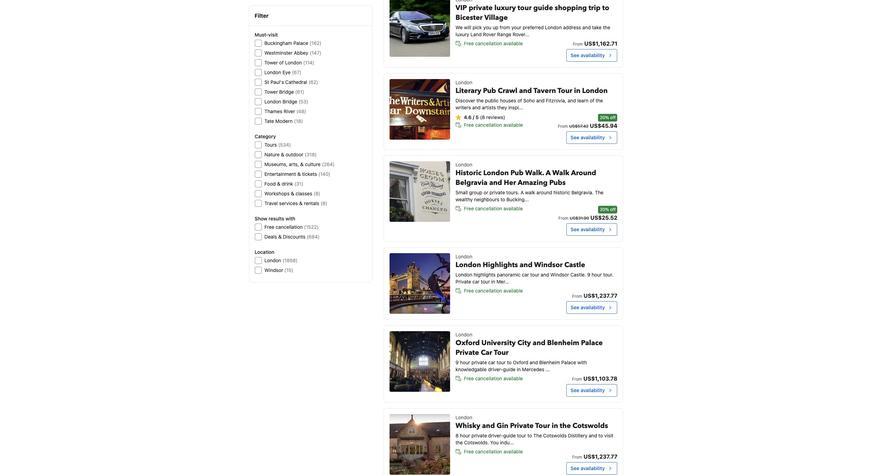 Task type: locate. For each thing, give the bounding box(es) containing it.
luxury up village
[[495, 3, 516, 13]]

private right or
[[490, 190, 505, 195]]

2 available from the top
[[504, 122, 523, 128]]

hour inside the london london highlights and windsor castle london highlights panoramic car tour and windsor castle.   9 hour tour. private car tour in mer...
[[592, 272, 602, 278]]

1 vertical spatial driver-
[[488, 433, 503, 439]]

and up soho
[[519, 86, 532, 96]]

the inside london whisky and gin private tour in the cotswolds 8 hour private driver-guide tour to the cotswolds distillery and to visit the cotswolds. you indu...
[[533, 433, 542, 439]]

rover
[[483, 31, 496, 37]]

off
[[610, 115, 616, 120], [610, 207, 616, 212]]

discover
[[456, 98, 475, 104]]

0 horizontal spatial 9
[[456, 359, 459, 365]]

0 vertical spatial pub
[[483, 86, 496, 96]]

private inside london whisky and gin private tour in the cotswolds 8 hour private driver-guide tour to the cotswolds distillery and to visit the cotswolds. you indu...
[[510, 421, 534, 431]]

from down castle.
[[572, 294, 582, 299]]

off for literary pub crawl and tavern tour in london
[[610, 115, 616, 120]]

4 availability from the top
[[581, 304, 605, 310]]

luxury
[[495, 3, 516, 13], [456, 31, 469, 37]]

cancellation for whisky
[[475, 449, 502, 455]]

1 from us$1,237.77 from the top
[[572, 293, 618, 299]]

private up knowledgable
[[472, 359, 487, 365]]

pub up public
[[483, 86, 496, 96]]

reviews)
[[486, 114, 505, 120]]

hour left tour.
[[592, 272, 602, 278]]

(48)
[[296, 108, 306, 114]]

5 available from the top
[[504, 375, 523, 381]]

(53)
[[299, 99, 308, 104]]

0 horizontal spatial tour
[[494, 348, 509, 357]]

the right the take
[[603, 24, 610, 30]]

free for london highlights and windsor castle
[[464, 288, 474, 294]]

cancellation down neighbours
[[475, 206, 502, 211]]

availability for oxford university city and blenheim palace private car tour
[[581, 387, 605, 393]]

1 tower from the top
[[264, 60, 278, 65]]

5 see from the top
[[571, 387, 579, 393]]

2 20% from the top
[[600, 207, 609, 212]]

0 vertical spatial tower
[[264, 60, 278, 65]]

learn
[[577, 98, 589, 104]]

private
[[469, 3, 493, 13], [490, 190, 505, 195], [472, 359, 487, 365], [472, 433, 487, 439]]

oxford university city and blenheim palace private car tour image
[[390, 331, 450, 392]]

from left us$31.90
[[559, 216, 569, 221]]

1 vertical spatial blenheim
[[539, 359, 560, 365]]

0 vertical spatial a
[[546, 168, 551, 178]]

free cancellation available for university
[[464, 375, 523, 381]]

available
[[504, 40, 523, 46], [504, 122, 523, 128], [504, 206, 523, 211], [504, 288, 523, 294], [504, 375, 523, 381], [504, 449, 523, 455]]

bicester
[[456, 13, 483, 22]]

the down 8
[[456, 440, 463, 445]]

1 vertical spatial tower
[[264, 89, 278, 95]]

4 see from the top
[[571, 304, 579, 310]]

20% up us$25.52
[[600, 207, 609, 212]]

0 horizontal spatial luxury
[[456, 31, 469, 37]]

1 vertical spatial from us$1,237.77
[[572, 453, 618, 460]]

1 horizontal spatial 9
[[587, 272, 591, 278]]

(534)
[[278, 142, 291, 148]]

see for tour
[[571, 465, 579, 471]]

from for tour
[[572, 455, 582, 460]]

1 vertical spatial luxury
[[456, 31, 469, 37]]

0 horizontal spatial with
[[286, 216, 295, 221]]

4 available from the top
[[504, 288, 523, 294]]

2 vertical spatial hour
[[460, 433, 470, 439]]

whisky and gin private tour in the cotswolds image
[[390, 414, 450, 475]]

0 horizontal spatial the
[[533, 433, 542, 439]]

1 us$1,237.77 from the top
[[584, 293, 618, 299]]

1 vertical spatial 20%
[[600, 207, 609, 212]]

1 20% from the top
[[600, 115, 609, 120]]

culture
[[305, 161, 321, 167]]

see availability down castle.
[[571, 304, 605, 310]]

in inside london literary pub crawl and tavern tour in london discover the public houses of soho and fitzrovia, and learn of the writers and artists they inspi...
[[574, 86, 581, 96]]

0 vertical spatial from us$1,237.77
[[572, 293, 618, 299]]

the inside "london historic london pub walk. a walk around belgravia and her amazing pubs small group or private tours. a walk around historic belgravia. the wealthy neighbours to bucking..."
[[595, 190, 604, 195]]

driver- down 'car'
[[488, 366, 503, 372]]

0 vertical spatial visit
[[268, 32, 278, 38]]

car inside london oxford university city and blenheim palace private car tour 9 hour private car tour to oxford and blenheim palace with knowledgable driver-guide in mercedes ...
[[488, 359, 496, 365]]

hour inside london oxford university city and blenheim palace private car tour 9 hour private car tour to oxford and blenheim palace with knowledgable driver-guide in mercedes ...
[[460, 359, 470, 365]]

and down tavern
[[536, 98, 545, 104]]

see for a
[[571, 226, 579, 232]]

tower
[[264, 60, 278, 65], [264, 89, 278, 95]]

& for classes
[[291, 190, 294, 196]]

& up travel services & rentals (8)
[[291, 190, 294, 196]]

to inside "london historic london pub walk. a walk around belgravia and her amazing pubs small group or private tours. a walk around historic belgravia. the wealthy neighbours to bucking..."
[[501, 196, 505, 202]]

see availability for london highlights and windsor castle
[[571, 304, 605, 310]]

from inside from us$1,103.78
[[572, 377, 582, 382]]

1 vertical spatial private
[[456, 348, 479, 357]]

from inside from us$1,162.71
[[573, 42, 583, 47]]

free down wealthy
[[464, 206, 474, 211]]

and
[[583, 24, 591, 30], [519, 86, 532, 96], [536, 98, 545, 104], [568, 98, 576, 104], [472, 105, 481, 110], [489, 178, 502, 187], [520, 260, 533, 270], [541, 272, 549, 278], [533, 338, 546, 348], [530, 359, 538, 365], [482, 421, 495, 431], [589, 433, 597, 439]]

0 horizontal spatial car
[[473, 279, 480, 285]]

9 right castle.
[[587, 272, 591, 278]]

free cancellation available down reviews)
[[464, 122, 523, 128]]

(8
[[480, 114, 485, 120]]

5 free cancellation available from the top
[[464, 375, 523, 381]]

driver- up you
[[488, 433, 503, 439]]

6 available from the top
[[504, 449, 523, 455]]

0 vertical spatial luxury
[[495, 3, 516, 13]]

see down us$31.90
[[571, 226, 579, 232]]

cotswolds left "distillery"
[[543, 433, 567, 439]]

us$25.52
[[591, 215, 618, 221]]

0 vertical spatial driver-
[[488, 366, 503, 372]]

hour up knowledgable
[[460, 359, 470, 365]]

guide inside the vip private luxury tour guide shopping trip to bicester village we will pick you up from your preferred london address and take the luxury land rover range rover...
[[534, 3, 553, 13]]

0 horizontal spatial oxford
[[456, 338, 480, 348]]

from
[[573, 42, 583, 47], [558, 124, 568, 129], [559, 216, 569, 221], [572, 294, 582, 299], [572, 377, 582, 382], [572, 455, 582, 460]]

tate
[[264, 118, 274, 124]]

us$1,237.77 for whisky and gin private tour in the cotswolds
[[584, 453, 618, 460]]

castle.
[[571, 272, 586, 278]]

free down land
[[464, 40, 474, 46]]

private inside london oxford university city and blenheim palace private car tour 9 hour private car tour to oxford and blenheim palace with knowledgable driver-guide in mercedes ...
[[456, 348, 479, 357]]

belgravia
[[456, 178, 488, 187]]

from for blenheim
[[572, 377, 582, 382]]

& up (31)
[[297, 171, 301, 177]]

deals & discounts (684)
[[264, 234, 320, 240]]

visit right "distillery"
[[605, 433, 614, 439]]

see availability down us$31.90
[[571, 226, 605, 232]]

1 horizontal spatial palace
[[562, 359, 576, 365]]

cancellation down highlights in the bottom of the page
[[475, 288, 502, 294]]

1 horizontal spatial pub
[[511, 168, 524, 178]]

westminster abbey (147)
[[264, 50, 321, 56]]

private up bicester
[[469, 3, 493, 13]]

driver-
[[488, 366, 503, 372], [488, 433, 503, 439]]

and left the take
[[583, 24, 591, 30]]

off inside '20% off from us$57.42 us$45.94'
[[610, 115, 616, 120]]

1 vertical spatial tour
[[494, 348, 509, 357]]

1 horizontal spatial oxford
[[513, 359, 528, 365]]

free cancellation available down knowledgable
[[464, 375, 523, 381]]

0 vertical spatial the
[[595, 190, 604, 195]]

from us$1,237.77 for london highlights and windsor castle
[[572, 293, 618, 299]]

rover...
[[513, 31, 530, 37]]

us$1,237.77 down tour.
[[584, 293, 618, 299]]

2 vertical spatial tour
[[535, 421, 550, 431]]

london eye (67)
[[264, 69, 301, 75]]

1 vertical spatial bridge
[[283, 99, 297, 104]]

20% inside 20% off from us$31.90 us$25.52
[[600, 207, 609, 212]]

0 horizontal spatial cotswolds
[[543, 433, 567, 439]]

with up from us$1,103.78
[[578, 359, 587, 365]]

see availability for historic london pub walk. a walk around belgravia and her amazing pubs
[[571, 226, 605, 232]]

and inside the vip private luxury tour guide shopping trip to bicester village we will pick you up from your preferred london address and take the luxury land rover range rover...
[[583, 24, 591, 30]]

2 us$1,237.77 from the top
[[584, 453, 618, 460]]

filter
[[255, 13, 269, 19]]

1 vertical spatial off
[[610, 207, 616, 212]]

free cancellation available down mer...
[[464, 288, 523, 294]]

1 horizontal spatial cotswolds
[[573, 421, 608, 431]]

us$31.90
[[570, 216, 589, 221]]

and right "distillery"
[[589, 433, 597, 439]]

5 see availability from the top
[[571, 387, 605, 393]]

pub up her
[[511, 168, 524, 178]]

1 horizontal spatial tour
[[535, 421, 550, 431]]

2 from us$1,237.77 from the top
[[572, 453, 618, 460]]

car down 'car'
[[488, 359, 496, 365]]

bridge
[[279, 89, 294, 95], [283, 99, 297, 104]]

1 horizontal spatial a
[[546, 168, 551, 178]]

free down 4.6
[[464, 122, 474, 128]]

3 see from the top
[[571, 226, 579, 232]]

1 vertical spatial palace
[[581, 338, 603, 348]]

with
[[286, 216, 295, 221], [578, 359, 587, 365]]

3 see availability from the top
[[571, 226, 605, 232]]

see
[[571, 52, 579, 58], [571, 135, 579, 140], [571, 226, 579, 232], [571, 304, 579, 310], [571, 387, 579, 393], [571, 465, 579, 471]]

cancellation down you
[[475, 449, 502, 455]]

see down "distillery"
[[571, 465, 579, 471]]

available for and
[[504, 288, 523, 294]]

available down rover...
[[504, 40, 523, 46]]

free down cotswolds.
[[464, 449, 474, 455]]

cancellation up deals & discounts (684)
[[276, 224, 303, 230]]

1 vertical spatial the
[[533, 433, 542, 439]]

hour right 8
[[460, 433, 470, 439]]

results
[[269, 216, 284, 221]]

food & drink (31)
[[264, 181, 303, 187]]

...
[[546, 366, 550, 372]]

indu...
[[500, 440, 514, 445]]

4 free cancellation available from the top
[[464, 288, 523, 294]]

1 vertical spatial a
[[521, 190, 524, 195]]

1 see from the top
[[571, 52, 579, 58]]

2 vertical spatial palace
[[562, 359, 576, 365]]

3 free cancellation available from the top
[[464, 206, 523, 211]]

0 vertical spatial blenheim
[[547, 338, 579, 348]]

2 off from the top
[[610, 207, 616, 212]]

driver- inside london oxford university city and blenheim palace private car tour 9 hour private car tour to oxford and blenheim palace with knowledgable driver-guide in mercedes ...
[[488, 366, 503, 372]]

cotswolds
[[573, 421, 608, 431], [543, 433, 567, 439]]

free cancellation available down you
[[464, 449, 523, 455]]

will
[[464, 24, 471, 30]]

free
[[464, 40, 474, 46], [464, 122, 474, 128], [464, 206, 474, 211], [264, 224, 274, 230], [464, 288, 474, 294], [464, 375, 474, 381], [464, 449, 474, 455]]

1 see availability from the top
[[571, 52, 605, 58]]

off up us$25.52
[[610, 207, 616, 212]]

you
[[490, 440, 499, 445]]

see availability for whisky and gin private tour in the cotswolds
[[571, 465, 605, 471]]

belgravia.
[[572, 190, 594, 195]]

4 see availability from the top
[[571, 304, 605, 310]]

cancellation
[[475, 40, 502, 46], [475, 122, 502, 128], [475, 206, 502, 211], [276, 224, 303, 230], [475, 288, 502, 294], [475, 375, 502, 381], [475, 449, 502, 455]]

tour inside the vip private luxury tour guide shopping trip to bicester village we will pick you up from your preferred london address and take the luxury land rover range rover...
[[518, 3, 532, 13]]

free down knowledgable
[[464, 375, 474, 381]]

visit up buckingham at the top of the page
[[268, 32, 278, 38]]

travel services & rentals (8)
[[264, 200, 327, 206]]

your
[[512, 24, 522, 30]]

1 free cancellation available from the top
[[464, 40, 523, 46]]

blenheim
[[547, 338, 579, 348], [539, 359, 560, 365]]

oxford up mercedes
[[513, 359, 528, 365]]

free cancellation available down rover
[[464, 40, 523, 46]]

tour inside london whisky and gin private tour in the cotswolds 8 hour private driver-guide tour to the cotswolds distillery and to visit the cotswolds. you indu...
[[535, 421, 550, 431]]

london (1858)
[[264, 257, 298, 263]]

car right panoramic
[[522, 272, 529, 278]]

6 see from the top
[[571, 465, 579, 471]]

oxford up knowledgable
[[456, 338, 480, 348]]

guide up preferred
[[534, 3, 553, 13]]

free for vip private luxury tour guide shopping trip to bicester village
[[464, 40, 474, 46]]

20% off from us$57.42 us$45.94
[[558, 115, 618, 129]]

available down mercedes
[[504, 375, 523, 381]]

cancellation down knowledgable
[[475, 375, 502, 381]]

see availability down "distillery"
[[571, 465, 605, 471]]

village
[[484, 13, 508, 22]]

car
[[522, 272, 529, 278], [473, 279, 480, 285], [488, 359, 496, 365]]

1 horizontal spatial the
[[595, 190, 604, 195]]

from down address
[[573, 42, 583, 47]]

cancellation for london
[[475, 288, 502, 294]]

thames
[[264, 108, 282, 114]]

around
[[571, 168, 596, 178]]

0 vertical spatial guide
[[534, 3, 553, 13]]

1 vertical spatial visit
[[605, 433, 614, 439]]

location
[[255, 249, 274, 255]]

& right deals
[[278, 234, 282, 240]]

available for city
[[504, 375, 523, 381]]

us$57.42
[[569, 124, 589, 129]]

1 vertical spatial us$1,237.77
[[584, 453, 618, 460]]

pub
[[483, 86, 496, 96], [511, 168, 524, 178]]

see availability for oxford university city and blenheim palace private car tour
[[571, 387, 605, 393]]

the right learn
[[596, 98, 603, 104]]

1 horizontal spatial luxury
[[495, 3, 516, 13]]

1 availability from the top
[[581, 52, 605, 58]]

off for historic london pub walk. a walk around belgravia and her amazing pubs
[[610, 207, 616, 212]]

london
[[545, 24, 562, 30], [285, 60, 302, 65], [264, 69, 281, 75], [456, 79, 472, 85], [582, 86, 608, 96], [264, 99, 281, 104], [456, 162, 472, 168], [483, 168, 509, 178], [456, 254, 472, 260], [264, 257, 281, 263], [456, 260, 481, 270], [456, 272, 472, 278], [456, 332, 472, 338], [456, 414, 472, 420]]

of right learn
[[590, 98, 595, 104]]

houses
[[500, 98, 516, 104]]

distillery
[[568, 433, 588, 439]]

(31)
[[295, 181, 303, 187]]

cancellation down rover
[[475, 40, 502, 46]]

6 free cancellation available from the top
[[464, 449, 523, 455]]

cotswolds up "distillery"
[[573, 421, 608, 431]]

0 horizontal spatial palace
[[294, 40, 308, 46]]

2 vertical spatial guide
[[503, 433, 516, 439]]

2 tower from the top
[[264, 89, 278, 95]]

tour.
[[603, 272, 614, 278]]

in
[[574, 86, 581, 96], [491, 279, 495, 285], [517, 366, 521, 372], [552, 421, 558, 431]]

luxury down we
[[456, 31, 469, 37]]

and inside "london historic london pub walk. a walk around belgravia and her amazing pubs small group or private tours. a walk around historic belgravia. the wealthy neighbours to bucking..."
[[489, 178, 502, 187]]

available down inspi...
[[504, 122, 523, 128]]

available down mer...
[[504, 288, 523, 294]]

& down (534)
[[281, 151, 284, 157]]

of up the london eye (67)
[[279, 60, 284, 65]]

guide up indu...
[[503, 433, 516, 439]]

gin
[[497, 421, 509, 431]]

private inside london oxford university city and blenheim palace private car tour 9 hour private car tour to oxford and blenheim palace with knowledgable driver-guide in mercedes ...
[[472, 359, 487, 365]]

see for castle
[[571, 304, 579, 310]]

availability for london highlights and windsor castle
[[581, 304, 605, 310]]

land
[[471, 31, 482, 37]]

0 vertical spatial off
[[610, 115, 616, 120]]

1 vertical spatial pub
[[511, 168, 524, 178]]

free for whisky and gin private tour in the cotswolds
[[464, 449, 474, 455]]

and left her
[[489, 178, 502, 187]]

2 horizontal spatial tour
[[558, 86, 573, 96]]

windsor
[[534, 260, 563, 270], [264, 267, 283, 273], [551, 272, 569, 278]]

private up cotswolds.
[[472, 433, 487, 439]]

tours
[[264, 142, 277, 148]]

the up the artists
[[477, 98, 484, 104]]

0 vertical spatial hour
[[592, 272, 602, 278]]

1 vertical spatial with
[[578, 359, 587, 365]]

see availability down us$57.42
[[571, 135, 605, 140]]

london inside london oxford university city and blenheim palace private car tour 9 hour private car tour to oxford and blenheim palace with knowledgable driver-guide in mercedes ...
[[456, 332, 472, 338]]

1 vertical spatial car
[[473, 279, 480, 285]]

buckingham
[[264, 40, 292, 46]]

6 availability from the top
[[581, 465, 605, 471]]

6 see availability from the top
[[571, 465, 605, 471]]

0 vertical spatial cotswolds
[[573, 421, 608, 431]]

private inside the london london highlights and windsor castle london highlights panoramic car tour and windsor castle.   9 hour tour. private car tour in mer...
[[456, 279, 471, 285]]

tower down westminster
[[264, 60, 278, 65]]

2 vertical spatial private
[[510, 421, 534, 431]]

see down from us$1,162.71
[[571, 52, 579, 58]]

20% inside '20% off from us$57.42 us$45.94'
[[600, 115, 609, 120]]

20% up "us$45.94"
[[600, 115, 609, 120]]

1 available from the top
[[504, 40, 523, 46]]

1 vertical spatial hour
[[460, 359, 470, 365]]

0 vertical spatial bridge
[[279, 89, 294, 95]]

london inside the vip private luxury tour guide shopping trip to bicester village we will pick you up from your preferred london address and take the luxury land rover range rover...
[[545, 24, 562, 30]]

availability for historic london pub walk. a walk around belgravia and her amazing pubs
[[581, 226, 605, 232]]

1 horizontal spatial with
[[578, 359, 587, 365]]

1 vertical spatial guide
[[503, 366, 516, 372]]

(67)
[[292, 69, 301, 75]]

3 availability from the top
[[581, 226, 605, 232]]

us$1,237.77 down "distillery"
[[584, 453, 618, 460]]

0 vertical spatial private
[[456, 279, 471, 285]]

us$1,237.77
[[584, 293, 618, 299], [584, 453, 618, 460]]

0 horizontal spatial pub
[[483, 86, 496, 96]]

and right city
[[533, 338, 546, 348]]

from down "distillery"
[[572, 455, 582, 460]]

0 vertical spatial palace
[[294, 40, 308, 46]]

2 availability from the top
[[581, 135, 605, 140]]

see down castle.
[[571, 304, 579, 310]]

car down highlights in the bottom of the page
[[473, 279, 480, 285]]

public
[[485, 98, 499, 104]]

from left us$1,103.78
[[572, 377, 582, 382]]

/
[[473, 114, 474, 120]]

with inside london oxford university city and blenheim palace private car tour 9 hour private car tour to oxford and blenheim palace with knowledgable driver-guide in mercedes ...
[[578, 359, 587, 365]]

2 horizontal spatial palace
[[581, 338, 603, 348]]

workshops & classes (8)
[[264, 190, 320, 196]]

private
[[456, 279, 471, 285], [456, 348, 479, 357], [510, 421, 534, 431]]

services
[[279, 200, 298, 206]]

(8) up rentals
[[314, 190, 320, 196]]

0 vertical spatial 9
[[587, 272, 591, 278]]

rentals
[[304, 200, 319, 206]]

0 vertical spatial us$1,237.77
[[584, 293, 618, 299]]

panoramic
[[497, 272, 521, 278]]

pick
[[473, 24, 482, 30]]

workshops
[[264, 190, 290, 196]]

2 vertical spatial car
[[488, 359, 496, 365]]

available down the bucking...
[[504, 206, 523, 211]]

see down from us$1,103.78
[[571, 387, 579, 393]]

hour inside london whisky and gin private tour in the cotswolds 8 hour private driver-guide tour to the cotswolds distillery and to visit the cotswolds. you indu...
[[460, 433, 470, 439]]

2 see from the top
[[571, 135, 579, 140]]

1 vertical spatial 9
[[456, 359, 459, 365]]

in inside london whisky and gin private tour in the cotswolds 8 hour private driver-guide tour to the cotswolds distillery and to visit the cotswolds. you indu...
[[552, 421, 558, 431]]

the inside the vip private luxury tour guide shopping trip to bicester village we will pick you up from your preferred london address and take the luxury land rover range rover...
[[603, 24, 610, 30]]

5 availability from the top
[[581, 387, 605, 393]]

0 vertical spatial tour
[[558, 86, 573, 96]]

tate modern (18)
[[264, 118, 303, 124]]

1 off from the top
[[610, 115, 616, 120]]

2 see availability from the top
[[571, 135, 605, 140]]

20%
[[600, 115, 609, 120], [600, 207, 609, 212]]

1 horizontal spatial visit
[[605, 433, 614, 439]]

free up deals
[[264, 224, 274, 230]]

2 horizontal spatial car
[[522, 272, 529, 278]]

available for pub
[[504, 206, 523, 211]]

3 available from the top
[[504, 206, 523, 211]]

see availability down from us$1,103.78
[[571, 387, 605, 393]]

1 vertical spatial oxford
[[513, 359, 528, 365]]

literary pub crawl and tavern tour in london image
[[390, 79, 450, 140]]

from for castle
[[572, 294, 582, 299]]

with up the free cancellation (1522)
[[286, 216, 295, 221]]

1 vertical spatial cotswolds
[[543, 433, 567, 439]]

vip private luxury tour guide shopping trip to bicester village image
[[390, 0, 450, 57]]

0 vertical spatial 20%
[[600, 115, 609, 120]]

bridge up river
[[283, 99, 297, 104]]

off inside 20% off from us$31.90 us$25.52
[[610, 207, 616, 212]]

modern
[[275, 118, 293, 124]]

from us$1,237.77 down tour.
[[572, 293, 618, 299]]

guide inside london whisky and gin private tour in the cotswolds 8 hour private driver-guide tour to the cotswolds distillery and to visit the cotswolds. you indu...
[[503, 433, 516, 439]]

1 horizontal spatial car
[[488, 359, 496, 365]]

0 vertical spatial (8)
[[314, 190, 320, 196]]

(8) right rentals
[[321, 200, 327, 206]]



Task type: describe. For each thing, give the bounding box(es) containing it.
her
[[504, 178, 516, 187]]

0 horizontal spatial visit
[[268, 32, 278, 38]]

cancellation for historic
[[475, 206, 502, 211]]

windsor left castle
[[534, 260, 563, 270]]

us$1,237.77 for london highlights and windsor castle
[[584, 293, 618, 299]]

see for blenheim
[[571, 387, 579, 393]]

westminster
[[264, 50, 293, 56]]

river
[[284, 108, 295, 114]]

2 free cancellation available from the top
[[464, 122, 523, 128]]

0 horizontal spatial a
[[521, 190, 524, 195]]

free cancellation available for highlights
[[464, 288, 523, 294]]

vip private luxury tour guide shopping trip to bicester village we will pick you up from your preferred london address and take the luxury land rover range rover...
[[456, 3, 610, 37]]

(318)
[[305, 151, 317, 157]]

pub inside london literary pub crawl and tavern tour in london discover the public houses of soho and fitzrovia, and learn of the writers and artists they inspi...
[[483, 86, 496, 96]]

tavern
[[534, 86, 556, 96]]

city
[[518, 338, 531, 348]]

in inside london oxford university city and blenheim palace private car tour 9 hour private car tour to oxford and blenheim palace with knowledgable driver-guide in mercedes ...
[[517, 366, 521, 372]]

8
[[456, 433, 459, 439]]

5
[[476, 114, 479, 120]]

from inside '20% off from us$57.42 us$45.94'
[[558, 124, 568, 129]]

london london highlights and windsor castle london highlights panoramic car tour and windsor castle.   9 hour tour. private car tour in mer...
[[456, 254, 614, 285]]

and up mercedes
[[530, 359, 538, 365]]

london highlights and windsor castle image
[[390, 253, 450, 314]]

availability for whisky and gin private tour in the cotswolds
[[581, 465, 605, 471]]

0 vertical spatial with
[[286, 216, 295, 221]]

& right arts,
[[300, 161, 304, 167]]

tower bridge (61)
[[264, 89, 304, 95]]

available for gin
[[504, 449, 523, 455]]

st paul's cathedral (62)
[[264, 79, 318, 85]]

free for historic london pub walk. a walk around belgravia and her amazing pubs
[[464, 206, 474, 211]]

(114)
[[303, 60, 314, 65]]

historic london pub walk. a walk around belgravia and her amazing pubs image
[[390, 161, 450, 222]]

(18)
[[294, 118, 303, 124]]

& down classes
[[299, 200, 303, 206]]

around
[[537, 190, 552, 195]]

see availability for vip private luxury tour guide shopping trip to bicester village
[[571, 52, 605, 58]]

0 vertical spatial oxford
[[456, 338, 480, 348]]

category
[[255, 133, 276, 139]]

london bridge (53)
[[264, 99, 308, 104]]

nature & outdoor (318)
[[264, 151, 317, 157]]

(15)
[[285, 267, 293, 273]]

from us$1,162.71
[[573, 40, 618, 47]]

windsor down castle
[[551, 272, 569, 278]]

visit inside london whisky and gin private tour in the cotswolds 8 hour private driver-guide tour to the cotswolds distillery and to visit the cotswolds. you indu...
[[605, 433, 614, 439]]

to inside london oxford university city and blenheim palace private car tour 9 hour private car tour to oxford and blenheim palace with knowledgable driver-guide in mercedes ...
[[507, 359, 512, 365]]

us$1,103.78
[[584, 375, 618, 382]]

availability for literary pub crawl and tavern tour in london
[[581, 135, 605, 140]]

cathedral
[[285, 79, 307, 85]]

private inside london whisky and gin private tour in the cotswolds 8 hour private driver-guide tour to the cotswolds distillery and to visit the cotswolds. you indu...
[[472, 433, 487, 439]]

guide inside london oxford university city and blenheim palace private car tour 9 hour private car tour to oxford and blenheim palace with knowledgable driver-guide in mercedes ...
[[503, 366, 516, 372]]

cancellation for oxford
[[475, 375, 502, 381]]

4.6
[[464, 114, 472, 120]]

and left castle.
[[541, 272, 549, 278]]

from us$1,237.77 for whisky and gin private tour in the cotswolds
[[572, 453, 618, 460]]

classes
[[296, 190, 312, 196]]

pub inside "london historic london pub walk. a walk around belgravia and her amazing pubs small group or private tours. a walk around historic belgravia. the wealthy neighbours to bucking..."
[[511, 168, 524, 178]]

tower for tower bridge (61)
[[264, 89, 278, 95]]

9 inside london oxford university city and blenheim palace private car tour 9 hour private car tour to oxford and blenheim palace with knowledgable driver-guide in mercedes ...
[[456, 359, 459, 365]]

free cancellation available for luxury
[[464, 40, 523, 46]]

(62)
[[309, 79, 318, 85]]

& for drink
[[277, 181, 281, 187]]

highlights
[[474, 272, 496, 278]]

driver- inside london whisky and gin private tour in the cotswolds 8 hour private driver-guide tour to the cotswolds distillery and to visit the cotswolds. you indu...
[[488, 433, 503, 439]]

nature
[[264, 151, 280, 157]]

0 horizontal spatial of
[[279, 60, 284, 65]]

& for tickets
[[297, 171, 301, 177]]

& for discounts
[[278, 234, 282, 240]]

take
[[592, 24, 602, 30]]

university
[[482, 338, 516, 348]]

private inside "london historic london pub walk. a walk around belgravia and her amazing pubs small group or private tours. a walk around historic belgravia. the wealthy neighbours to bucking..."
[[490, 190, 505, 195]]

see for shopping
[[571, 52, 579, 58]]

0 vertical spatial car
[[522, 272, 529, 278]]

us$1,162.71
[[585, 40, 618, 47]]

(684)
[[307, 234, 320, 240]]

tower for tower of london (114)
[[264, 60, 278, 65]]

tower of london (114)
[[264, 60, 314, 65]]

range
[[497, 31, 511, 37]]

to inside the vip private luxury tour guide shopping trip to bicester village we will pick you up from your preferred london address and take the luxury land rover range rover...
[[602, 3, 609, 13]]

inspi...
[[509, 105, 523, 110]]

abbey
[[294, 50, 308, 56]]

private inside the vip private luxury tour guide shopping trip to bicester village we will pick you up from your preferred london address and take the luxury land rover range rover...
[[469, 3, 493, 13]]

bridge for tower bridge
[[279, 89, 294, 95]]

paul's
[[271, 79, 284, 85]]

(162)
[[310, 40, 322, 46]]

or
[[484, 190, 488, 195]]

free cancellation available for and
[[464, 449, 523, 455]]

we
[[456, 24, 463, 30]]

discounts
[[283, 234, 305, 240]]

20% for literary pub crawl and tavern tour in london
[[600, 115, 609, 120]]

museums, arts, & culture (264)
[[264, 161, 335, 167]]

(61)
[[295, 89, 304, 95]]

arts,
[[289, 161, 299, 167]]

fitzrovia,
[[546, 98, 566, 104]]

castle
[[565, 260, 585, 270]]

show results with
[[255, 216, 295, 221]]

tour inside london oxford university city and blenheim palace private car tour 9 hour private car tour to oxford and blenheim palace with knowledgable driver-guide in mercedes ...
[[497, 359, 506, 365]]

car
[[481, 348, 492, 357]]

see availability for literary pub crawl and tavern tour in london
[[571, 135, 605, 140]]

tour inside london whisky and gin private tour in the cotswolds 8 hour private driver-guide tour to the cotswolds distillery and to visit the cotswolds. you indu...
[[517, 433, 526, 439]]

travel
[[264, 200, 278, 206]]

from inside 20% off from us$31.90 us$25.52
[[559, 216, 569, 221]]

amazing
[[518, 178, 548, 187]]

free cancellation (1522)
[[264, 224, 319, 230]]

buckingham palace (162)
[[264, 40, 322, 46]]

and left gin
[[482, 421, 495, 431]]

cancellation down 4.6 / 5 (8 reviews)
[[475, 122, 502, 128]]

in inside the london london highlights and windsor castle london highlights panoramic car tour and windsor castle.   9 hour tour. private car tour in mer...
[[491, 279, 495, 285]]

2 horizontal spatial of
[[590, 98, 595, 104]]

and up 5
[[472, 105, 481, 110]]

london inside london whisky and gin private tour in the cotswolds 8 hour private driver-guide tour to the cotswolds distillery and to visit the cotswolds. you indu...
[[456, 414, 472, 420]]

and left learn
[[568, 98, 576, 104]]

historic
[[456, 168, 482, 178]]

9 inside the london london highlights and windsor castle london highlights panoramic car tour and windsor castle.   9 hour tour. private car tour in mer...
[[587, 272, 591, 278]]

availability for vip private luxury tour guide shopping trip to bicester village
[[581, 52, 605, 58]]

trip
[[589, 3, 601, 13]]

bridge for london bridge
[[283, 99, 297, 104]]

wealthy
[[456, 196, 473, 202]]

entertainment
[[264, 171, 296, 177]]

walk
[[525, 190, 535, 195]]

bucking...
[[507, 196, 529, 202]]

from for shopping
[[573, 42, 583, 47]]

mer...
[[497, 279, 509, 285]]

free for oxford university city and blenheim palace private car tour
[[464, 375, 474, 381]]

st
[[264, 79, 269, 85]]

must-
[[255, 32, 268, 38]]

literary
[[456, 86, 481, 96]]

historic
[[554, 190, 570, 195]]

tour inside london oxford university city and blenheim palace private car tour 9 hour private car tour to oxford and blenheim palace with knowledgable driver-guide in mercedes ...
[[494, 348, 509, 357]]

available for tour
[[504, 40, 523, 46]]

windsor down london (1858)
[[264, 267, 283, 273]]

(140)
[[319, 171, 330, 177]]

& for outdoor
[[281, 151, 284, 157]]

tours.
[[506, 190, 519, 195]]

windsor (15)
[[264, 267, 293, 273]]

the up "distillery"
[[560, 421, 571, 431]]

(264)
[[322, 161, 335, 167]]

crawl
[[498, 86, 518, 96]]

1 vertical spatial (8)
[[321, 200, 327, 206]]

(147)
[[310, 50, 321, 56]]

and up panoramic
[[520, 260, 533, 270]]

address
[[563, 24, 581, 30]]

whisky
[[456, 421, 480, 431]]

cotswolds.
[[464, 440, 489, 445]]

writers
[[456, 105, 471, 110]]

see for tavern
[[571, 135, 579, 140]]

cancellation for private
[[475, 40, 502, 46]]

20% for historic london pub walk. a walk around belgravia and her amazing pubs
[[600, 207, 609, 212]]

soho
[[524, 98, 535, 104]]

1 horizontal spatial of
[[518, 98, 522, 104]]

london literary pub crawl and tavern tour in london discover the public houses of soho and fitzrovia, and learn of the writers and artists they inspi...
[[456, 79, 608, 110]]

free cancellation available for london
[[464, 206, 523, 211]]

museums,
[[264, 161, 288, 167]]

london whisky and gin private tour in the cotswolds 8 hour private driver-guide tour to the cotswolds distillery and to visit the cotswolds. you indu...
[[456, 414, 614, 445]]

small
[[456, 190, 468, 195]]

outdoor
[[286, 151, 303, 157]]

mercedes
[[522, 366, 545, 372]]

tour inside london literary pub crawl and tavern tour in london discover the public houses of soho and fitzrovia, and learn of the writers and artists they inspi...
[[558, 86, 573, 96]]



Task type: vqa. For each thing, say whether or not it's contained in the screenshot.
USD
no



